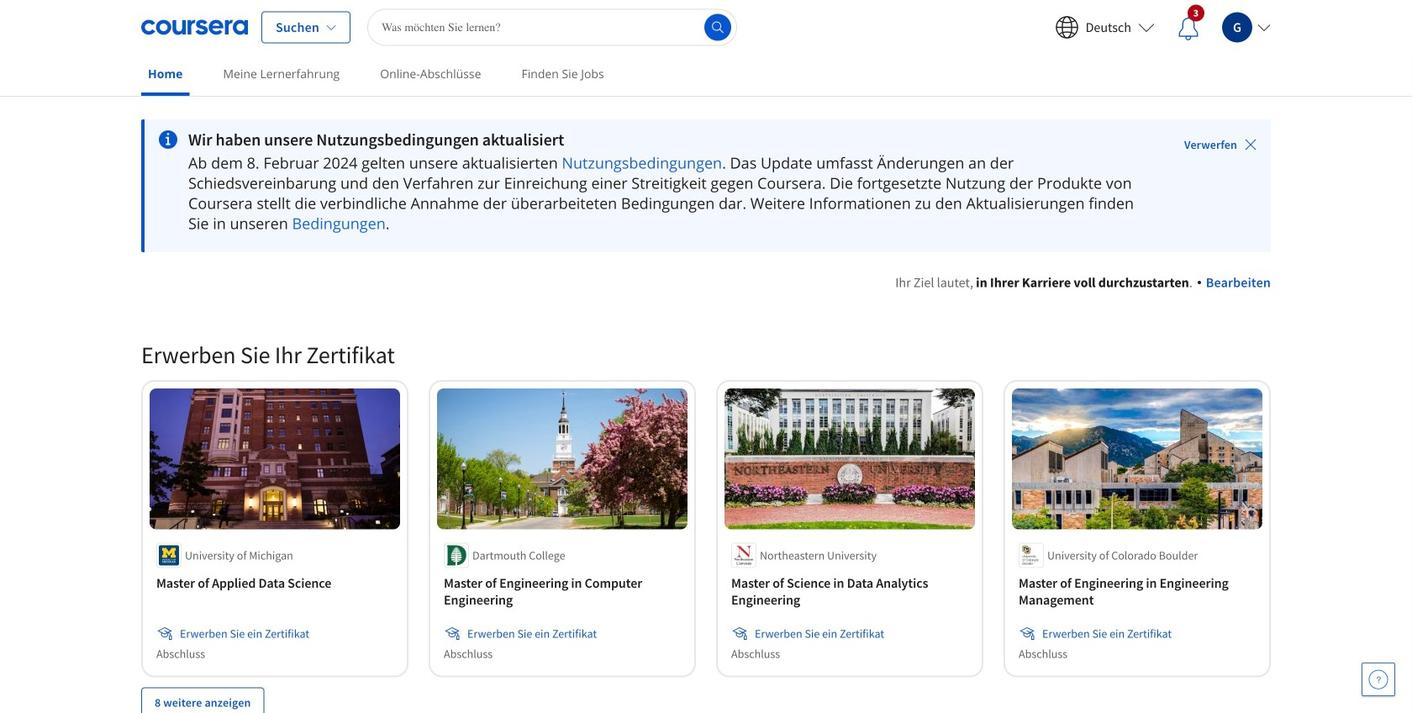 Task type: describe. For each thing, give the bounding box(es) containing it.
hilfe center image
[[1369, 669, 1389, 689]]

coursera image
[[141, 14, 248, 41]]

informationen: wir haben unsere nutzungsbedingungen aktualisiert element
[[188, 129, 1138, 150]]



Task type: locate. For each thing, give the bounding box(es) containing it.
sammlung erwerben sie ihr zertifikat element
[[131, 313, 1281, 713]]

main content
[[0, 98, 1413, 713]]

None search field
[[367, 9, 737, 46]]

Was möchten Sie lernen? text field
[[367, 9, 737, 46]]



Task type: vqa. For each thing, say whether or not it's contained in the screenshot.
The Sammlung Erwerben Sie Ihr Zertifikat "element"
yes



